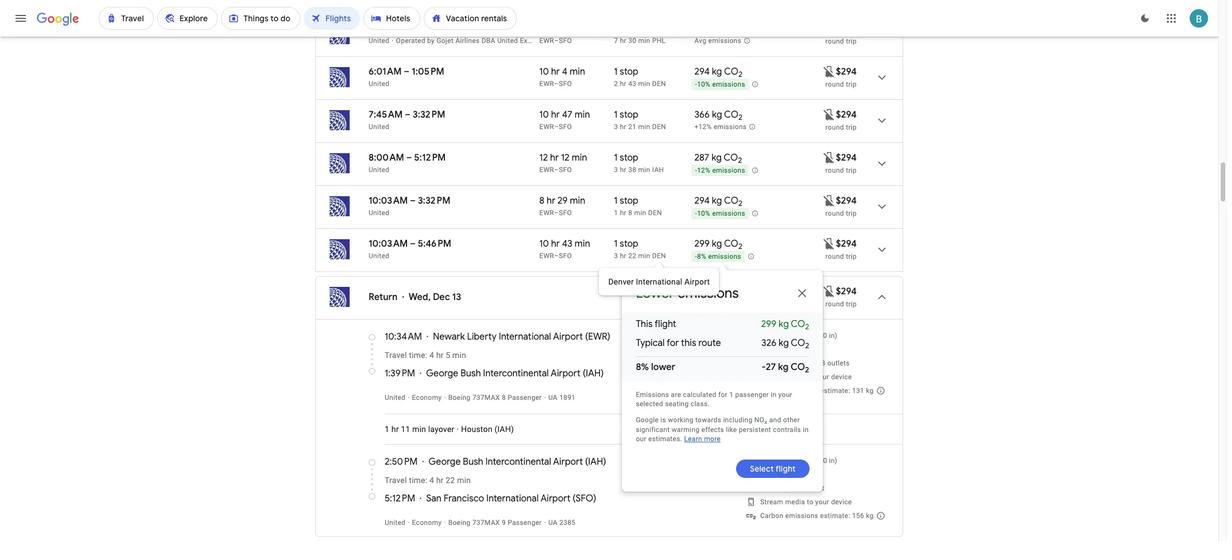 Task type: describe. For each thing, give the bounding box(es) containing it.
no
[[755, 416, 765, 424]]

(30 for average legroom (30 in)
[[817, 457, 827, 465]]

1 inside the emissions are calculated for 1 passenger in your selected seating class.
[[730, 391, 734, 399]]

avg emissions button
[[691, 23, 751, 47]]

hr inside 10 hr 43 min ewr – sfo
[[551, 238, 560, 250]]

8:00 am
[[369, 152, 404, 164]]

1 for 1 stop 1 hr 8 min den
[[614, 195, 618, 207]]

layover
[[428, 425, 454, 434]]

1 for 1 stop 2 hr 43 min den
[[614, 66, 618, 78]]

layover (1 of 1) is a 3 hr 38 min layover at george bush intercontinental airport in houston. element
[[614, 165, 689, 175]]

carbon emissions estimate: 156 kg
[[760, 512, 874, 520]]

7 hr 30 min phl
[[614, 37, 666, 45]]

2 inside 1 stop 2 hr 43 min den
[[614, 80, 618, 88]]

close dialog image
[[796, 287, 809, 300]]

294 kg co 2 for 8 hr 29 min
[[695, 195, 743, 209]]

flight details. leaves newark liberty international airport at 10:03 am on wednesday, december 13 and arrives at san francisco international airport at 5:46 pm on wednesday, december 13. image
[[868, 236, 896, 264]]

international for ewr
[[499, 331, 551, 343]]

3 for 12 hr 12 min
[[614, 166, 618, 174]]

economy for 1:39 pm
[[412, 394, 442, 402]]

10 hr 43 min ewr – sfo
[[539, 238, 590, 260]]

hr inside '1 stop 1 hr 8 min den'
[[620, 209, 627, 217]]

– inside 10:03 am – 5:46 pm united
[[410, 238, 416, 250]]

wi- inside the average legroom (30 in) wi-fi for a fee in-seat power & usb outlets
[[760, 346, 771, 354]]

estimate: for newark liberty international airport ( ewr )
[[820, 387, 850, 395]]

294 for 10 hr 4 min
[[695, 66, 710, 78]]

7 round trip from the top
[[826, 300, 857, 308]]

– inside 10:03 am – 3:32 pm united
[[410, 195, 416, 207]]

sfo for 29
[[559, 209, 572, 217]]

- inside -27 kg co 2
[[762, 362, 766, 374]]

– right express
[[554, 37, 559, 45]]

21
[[628, 123, 637, 131]]

10:03 am – 5:46 pm united
[[369, 238, 451, 260]]

kg right 156
[[866, 512, 874, 520]]

google
[[636, 416, 659, 424]]

none text field containing emissions are calculated for 1 passenger in your selected seating class.
[[636, 391, 809, 443]]

this
[[636, 319, 653, 330]]

fee inside the average legroom (30 in) wi-fi for a fee in-seat power & usb outlets
[[795, 346, 805, 354]]

Arrival time: 1:05 PM. text field
[[412, 66, 444, 78]]

this price for this flight doesn't include overhead bin access. if you need a carry-on bag, use the bags filter to update prices. image for 366
[[822, 108, 836, 121]]

kg inside "287 kg co 2"
[[712, 152, 722, 164]]

in) for average legroom (30 in) wi-fi for a fee in-seat power & usb outlets
[[829, 332, 838, 340]]

seat inside the average legroom (30 in) wi-fi for a fee in-seat power & usb outlets
[[769, 360, 782, 368]]

min right 30 on the top right
[[638, 37, 650, 45]]

hr inside 1 stop 2 hr 43 min den
[[620, 80, 627, 88]]

stream media to your device for newark liberty international airport ( ewr )
[[760, 373, 852, 381]]

1 stop flight. element for 10 hr 4 min
[[614, 66, 639, 79]]

2 inside 299 kg co 2
[[739, 242, 743, 252]]

10% for 8 hr 29 min
[[697, 210, 711, 218]]

287 for 287 kg co 2 -12% emissions
[[662, 285, 677, 297]]

operated by gojet airlines dba united express
[[396, 37, 545, 45]]

0 vertical spatial intercontinental
[[483, 368, 549, 380]]

leaves newark liberty international airport at 9:28 pm on wednesday, december 13 and arrives at san francisco international airport at 9:27 am on thursday, december 14. element
[[369, 22, 451, 34]]

8 hr 29 min ewr – sfo
[[539, 195, 585, 217]]

1 stop flight. element for 12 hr 12 min
[[614, 152, 639, 165]]

0 vertical spatial george
[[426, 368, 458, 380]]

10% for 10 hr 4 min
[[697, 81, 711, 89]]

1 hr 11 min layover
[[385, 425, 454, 434]]

10 hr 4 min ewr – sfo
[[539, 66, 585, 88]]

trip for 47
[[846, 123, 857, 132]]

299 kg co 2 typical for this route
[[636, 319, 809, 349]]

emissions are calculated for 1 passenger in your selected seating class.
[[636, 391, 793, 408]]

round for 12
[[826, 167, 844, 175]]

outlets
[[828, 360, 850, 368]]

emissions down -27 kg co 2
[[786, 387, 819, 395]]

united right dba at the top left
[[497, 37, 518, 45]]

united inside 6:01 am – 1:05 pm united
[[369, 80, 390, 88]]

- for 8 hr 29 min
[[695, 210, 697, 218]]

2 inside 366 kg co 2
[[739, 113, 743, 122]]

stream for newark liberty international airport ( ewr )
[[760, 373, 784, 381]]

usb
[[812, 360, 826, 368]]

min inside the 1 stop 3 hr 38 min iah
[[638, 166, 650, 174]]

total duration 10 hr 47 min. element
[[539, 109, 614, 122]]

emissions down 299 kg co 2 in the right of the page
[[708, 253, 741, 261]]

emissions down 'in-seat power outlet'
[[786, 512, 819, 520]]

this flight
[[636, 319, 676, 330]]

– inside 9:28 pm – 9:27 am + 1
[[404, 23, 410, 34]]

dba
[[482, 37, 496, 45]]

den for 10 hr 47 min
[[652, 123, 666, 131]]

kg inside 366 kg co 2
[[712, 109, 722, 121]]

select
[[750, 464, 774, 474]]

for inside 299 kg co 2 typical for this route
[[667, 338, 679, 349]]

device for george bush intercontinental airport ( iah )
[[831, 499, 852, 507]]

flight for this flight
[[655, 319, 676, 330]]

&
[[806, 360, 810, 368]]

1 vertical spatial george
[[429, 457, 461, 468]]

7:45 am
[[369, 109, 403, 121]]

2 inside 326 kg co 2
[[805, 341, 809, 351]]

1 stop 3 hr 21 min den
[[614, 109, 666, 131]]

ua for international
[[548, 394, 558, 402]]

hr inside the 1 stop 3 hr 38 min iah
[[620, 166, 627, 174]]

a inside the average legroom (30 in) wi-fi for a fee in-seat power & usb outlets
[[789, 346, 793, 354]]

min up francisco
[[457, 476, 471, 485]]

Arrival time: 9:27 AM on  Thursday, December 14. text field
[[412, 22, 451, 34]]

10 for 10 hr 43 min
[[539, 238, 549, 250]]

stop for 8 hr 29 min
[[620, 195, 639, 207]]

seating
[[665, 400, 689, 408]]

min right "5"
[[453, 351, 466, 360]]

+12%
[[695, 123, 712, 131]]

366 kg co 2
[[695, 109, 743, 122]]

carbon emissions estimate: 131 kilograms element
[[760, 387, 874, 395]]

working
[[668, 416, 694, 424]]

ewr up '10 hr 4 min ewr – sfo'
[[539, 37, 554, 45]]

1 round from the top
[[826, 37, 844, 45]]

your inside the emissions are calculated for 1 passenger in your selected seating class.
[[779, 391, 793, 399]]

9:28 pm
[[369, 23, 402, 34]]

10:34 am
[[385, 331, 422, 343]]

38
[[628, 166, 637, 174]]

emissions up 299 kg co 2 in the right of the page
[[712, 210, 745, 218]]

this price for this flight doesn't include overhead bin access. if you need a carry-on bag, use the bags filter to update prices. image for 294
[[822, 65, 836, 78]]

3 for 10 hr 43 min
[[614, 252, 618, 260]]

5
[[446, 351, 450, 360]]

kg inside 299 kg co 2 typical for this route
[[779, 319, 789, 330]]

Departure time: 10:03 AM. text field
[[369, 238, 408, 250]]

- for 12 hr 12 min
[[695, 167, 697, 175]]

kg down "avg emissions"
[[712, 66, 722, 78]]

houston ( iah )
[[461, 425, 514, 434]]

travel time: 4 hr 22 min
[[385, 476, 471, 485]]

for up 'in-seat power outlet'
[[778, 471, 788, 479]]

francisco
[[444, 493, 484, 505]]

stream media to your device for george bush intercontinental airport ( iah )
[[760, 499, 852, 507]]

sfo for 4
[[559, 80, 572, 88]]

hr inside 10 hr 47 min ewr – sfo
[[551, 109, 560, 121]]

sfo for 12
[[559, 166, 572, 174]]

Arrival time: 5:12 PM. text field
[[385, 493, 415, 505]]

2:50 pm
[[385, 457, 418, 468]]

hr up san
[[436, 476, 444, 485]]

avg emissions
[[695, 37, 741, 45]]

1 down total duration 8 hr 29 min. element at the top
[[614, 209, 618, 217]]

22 for time:
[[446, 476, 455, 485]]

flight details. leaves newark liberty international airport at 10:03 am on wednesday, december 13 and arrives at san francisco international airport at 3:32 pm on wednesday, december 13. image
[[868, 193, 896, 221]]

min inside 10 hr 43 min ewr – sfo
[[575, 238, 590, 250]]

calculated
[[683, 391, 717, 399]]

-27 kg co 2
[[762, 362, 809, 375]]

27
[[766, 362, 776, 374]]

emissions down "287 kg co 2"
[[712, 167, 745, 175]]

kg inside -27 kg co 2
[[778, 362, 789, 374]]

boeing 737max 9 passenger
[[448, 519, 542, 527]]

passenger
[[735, 391, 769, 399]]

7 round from the top
[[826, 300, 844, 308]]

lower
[[651, 362, 675, 374]]

flight details. leaves newark liberty international airport at 9:28 pm on wednesday, december 13 and arrives at san francisco international airport at 9:27 am on thursday, december 14. image
[[868, 21, 896, 48]]

power inside the average legroom (30 in) wi-fi for a fee in-seat power & usb outlets
[[784, 360, 804, 368]]

carbon emissions estimate: 131 kg
[[760, 387, 874, 395]]

Departure time: 10:03 AM. text field
[[369, 195, 408, 207]]

1:05 pm
[[412, 66, 444, 78]]

30
[[628, 37, 637, 45]]

ua 2385
[[548, 519, 576, 527]]

typical
[[636, 338, 665, 349]]

294 us dollars text field for 299
[[836, 238, 857, 250]]

in inside and other significant warming effects like persistent contrails in our estimates.
[[803, 426, 809, 434]]

media for george bush intercontinental airport ( iah )
[[785, 499, 805, 507]]

2 power from the top
[[784, 485, 804, 493]]

including
[[723, 416, 753, 424]]

layover (1 of 1) is a 7 hr 30 min overnight layover at philadelphia international airport in philadelphia. element
[[614, 36, 689, 45]]

1 stop 2 hr 43 min den
[[614, 66, 666, 88]]

towards
[[696, 416, 721, 424]]

round trip for 43
[[826, 253, 857, 261]]

lower
[[636, 285, 674, 302]]

2 a from the top
[[789, 471, 793, 479]]

2 inside -27 kg co 2
[[805, 366, 809, 375]]

united down arrival time: 5:12 pm. text box
[[385, 519, 406, 527]]

learn more link
[[684, 435, 721, 443]]

min inside the 1 stop 3 hr 21 min den
[[638, 123, 650, 131]]

hr right 7
[[620, 37, 627, 45]]

learn more
[[684, 435, 721, 443]]

737max for bush
[[473, 519, 500, 527]]

emissions up 366 kg co 2
[[712, 81, 745, 89]]

13
[[452, 292, 461, 303]]

11
[[401, 425, 410, 434]]

in-seat power outlet
[[760, 485, 825, 493]]

united inside 10:03 am – 3:32 pm united
[[369, 209, 390, 217]]

wed, dec 13
[[409, 292, 461, 303]]

travel for 10:34 am
[[385, 351, 407, 360]]

round for 47
[[826, 123, 844, 132]]

return
[[369, 292, 398, 303]]

and
[[769, 416, 781, 424]]

366
[[695, 109, 710, 121]]

total duration 8 hr 29 min. element
[[539, 195, 614, 208]]

fi inside the average legroom (30 in) wi-fi for a fee in-seat power & usb outlets
[[771, 346, 776, 354]]

2 down "avg emissions"
[[739, 70, 743, 79]]

2 inside "287 kg co 2"
[[738, 156, 742, 166]]

1 stop 1 hr 8 min den
[[614, 195, 662, 217]]

kg down -12% emissions
[[712, 195, 722, 207]]

– inside 10 hr 47 min ewr – sfo
[[554, 123, 559, 131]]

kg inside 299 kg co 2
[[712, 238, 722, 250]]

ewr for 12 hr 12 min
[[539, 166, 554, 174]]

+12% emissions
[[695, 123, 747, 131]]

- for 10 hr 43 min
[[695, 253, 697, 261]]

co inside -27 kg co 2
[[791, 362, 805, 374]]

43 inside 1 stop 2 hr 43 min den
[[628, 80, 637, 88]]

– inside 6:01 am – 1:05 pm united
[[404, 66, 410, 78]]

for inside the average legroom (30 in) wi-fi for a fee in-seat power & usb outlets
[[778, 346, 788, 354]]

2 wi- from the top
[[760, 471, 771, 479]]

leaves newark liberty international airport at 8:00 am on wednesday, december 13 and arrives at san francisco international airport at 5:12 pm on wednesday, december 13. element
[[369, 152, 446, 164]]

co inside "287 kg co 2"
[[724, 152, 738, 164]]

156
[[852, 512, 864, 520]]

8% lower
[[636, 362, 675, 374]]

10:03 am – 3:32 pm united
[[369, 195, 451, 217]]

united down 1:39 pm text box
[[385, 394, 406, 402]]

10:03 am for 5:46 pm
[[369, 238, 408, 250]]

round trip for 29
[[826, 210, 857, 218]]

hr left '11'
[[392, 425, 399, 434]]

10 for 10 hr 47 min
[[539, 109, 549, 121]]

co inside 287 kg co 2 -12% emissions
[[691, 285, 706, 297]]

4 inside '10 hr 4 min ewr – sfo'
[[562, 66, 568, 78]]

+
[[445, 22, 448, 30]]

hr inside 8 hr 29 min ewr – sfo
[[547, 195, 556, 207]]

ewr left the typical
[[588, 331, 608, 343]]

43 inside 10 hr 43 min ewr – sfo
[[562, 238, 573, 250]]

min inside 12 hr 12 min ewr – sfo
[[572, 152, 587, 164]]

– inside 8:00 am – 5:12 pm united
[[406, 152, 412, 164]]

liberty
[[467, 331, 497, 343]]

warming
[[672, 426, 700, 434]]

legroom for average legroom (30 in)
[[788, 457, 815, 465]]

boeing for 5:12 pm
[[448, 519, 471, 527]]

phl
[[652, 37, 666, 45]]

1 vertical spatial intercontinental
[[486, 457, 551, 468]]

3:32 pm for 10:03 am
[[418, 195, 451, 207]]

- inside 287 kg co 2 -12% emissions
[[662, 300, 665, 308]]

0 vertical spatial bush
[[461, 368, 481, 380]]

) for ewr
[[608, 331, 611, 343]]

Departure time: 2:50 PM. text field
[[385, 457, 418, 468]]

airport for iah
[[553, 457, 583, 468]]

persistent
[[739, 426, 771, 434]]

main menu image
[[14, 11, 28, 25]]

estimate: for george bush intercontinental airport ( iah )
[[820, 512, 850, 520]]

2 in- from the top
[[760, 485, 769, 493]]

Arrival time: 3:32 PM. text field
[[418, 195, 451, 207]]

- for 10 hr 4 min
[[695, 81, 697, 89]]

sfo for 47
[[559, 123, 572, 131]]

this price for this flight doesn't include overhead bin access. if you need a carry-on bag, use the bags filter to update prices. image for 294
[[822, 194, 836, 208]]

1 stop flight. element for 10 hr 47 min
[[614, 109, 639, 122]]

Departure time: 7:45 AM. text field
[[369, 109, 403, 121]]

ewr for 10 hr 4 min
[[539, 80, 554, 88]]

9
[[502, 519, 506, 527]]

) for iah
[[603, 457, 606, 468]]

8 inside '1 stop 1 hr 8 min den'
[[628, 209, 633, 217]]

hr left "5"
[[436, 351, 444, 360]]

$294 for 8 hr 29 min
[[836, 195, 857, 207]]

1891
[[560, 394, 576, 402]]

united inside 10:03 am – 5:46 pm united
[[369, 252, 390, 260]]

like
[[726, 426, 737, 434]]

kg inside 287 kg co 2 -12% emissions
[[679, 285, 689, 297]]

3:32 pm for 7:45 am
[[413, 109, 445, 121]]

9:27 am
[[412, 23, 445, 34]]

1 horizontal spatial 8%
[[697, 253, 707, 261]]

more
[[704, 435, 721, 443]]

device for newark liberty international airport ( ewr )
[[831, 373, 852, 381]]

learn
[[684, 435, 702, 443]]

carbon emissions estimate: 156 kilograms element
[[760, 512, 874, 520]]

boeing 737max 8 passenger
[[448, 394, 542, 402]]

9:28 pm – 9:27 am + 1
[[369, 22, 451, 34]]

hr inside '10 hr 4 min ewr – sfo'
[[551, 66, 560, 78]]

ua 1891
[[548, 394, 576, 402]]

294 us dollars text field for 287
[[836, 152, 857, 164]]

change appearance image
[[1131, 5, 1159, 32]]



Task type: vqa. For each thing, say whether or not it's contained in the screenshot.


Task type: locate. For each thing, give the bounding box(es) containing it.
iah
[[652, 166, 664, 174], [586, 368, 601, 380], [498, 425, 511, 434], [588, 457, 603, 468]]

round trip left flight details. leaves newark liberty international airport at 6:01 am on wednesday, december 13 and arrives at san francisco international airport at 1:05 pm on wednesday, december 13. image
[[826, 80, 857, 88]]

ewr for 8 hr 29 min
[[539, 209, 554, 217]]

average
[[760, 332, 786, 340], [760, 457, 786, 465]]

22 for stop
[[628, 252, 637, 260]]

trip
[[846, 37, 857, 45], [846, 80, 857, 88], [846, 123, 857, 132], [846, 167, 857, 175], [846, 210, 857, 218], [846, 253, 857, 261], [846, 300, 857, 308]]

10:03 am for 3:32 pm
[[369, 195, 408, 207]]

0 vertical spatial time:
[[409, 351, 427, 360]]

0 horizontal spatial 8
[[502, 394, 506, 402]]

5:12 pm inside 8:00 am – 5:12 pm united
[[414, 152, 446, 164]]

Arrival time: 3:32 PM. text field
[[413, 109, 445, 121]]

2 inside 299 kg co 2 typical for this route
[[805, 322, 809, 332]]

1 horizontal spatial 12%
[[697, 167, 711, 175]]

0 vertical spatial 294
[[695, 66, 710, 78]]

8% left lower
[[636, 362, 649, 374]]

3 3 from the top
[[614, 252, 618, 260]]

emissions
[[709, 37, 741, 45], [712, 81, 745, 89], [714, 123, 747, 131], [712, 167, 745, 175], [712, 210, 745, 218], [708, 253, 741, 261], [678, 285, 739, 302], [680, 300, 713, 308], [786, 387, 819, 395], [786, 512, 819, 520]]

– inside 12 hr 12 min ewr – sfo
[[554, 166, 559, 174]]

1 left '11'
[[385, 425, 389, 434]]

3 left 21
[[614, 123, 618, 131]]

-10% emissions up 366 kg co 2
[[695, 81, 745, 89]]

1 vertical spatial 8
[[628, 209, 633, 217]]

wi-fi for a fee
[[760, 471, 805, 479]]

1 vertical spatial boeing
[[448, 519, 471, 527]]

carbon for george bush intercontinental airport ( iah )
[[760, 512, 784, 520]]

2 up 326 kg co 2
[[805, 322, 809, 332]]

(30
[[817, 332, 827, 340], [817, 457, 827, 465]]

and other significant warming effects like persistent contrails in our estimates.
[[636, 416, 809, 443]]

0 vertical spatial boeing
[[448, 394, 471, 402]]

12
[[539, 152, 548, 164], [561, 152, 570, 164]]

economy
[[412, 394, 442, 402], [412, 519, 442, 527]]

294
[[695, 66, 710, 78], [695, 195, 710, 207]]

3 round from the top
[[826, 123, 844, 132]]

2 10 from the top
[[539, 109, 549, 121]]

trip left the flight details. leaves newark liberty international airport at 7:45 am on wednesday, december 13 and arrives at san francisco international airport at 3:32 pm on wednesday, december 13. icon
[[846, 123, 857, 132]]

select flight button
[[736, 455, 809, 483]]

flight for select flight
[[776, 464, 796, 474]]

1 vertical spatial stream media to your device
[[760, 499, 852, 507]]

class.
[[691, 400, 710, 408]]

1 vertical spatial in
[[803, 426, 809, 434]]

6 round from the top
[[826, 253, 844, 261]]

4 $294 from the top
[[836, 195, 857, 207]]

1 vertical spatial 294 us dollars text field
[[836, 152, 857, 164]]

round trip for 12
[[826, 167, 857, 175]]

0 vertical spatial international
[[636, 277, 683, 287]]

trip for 43
[[846, 253, 857, 261]]

united inside the 7:45 am – 3:32 pm united
[[369, 123, 390, 131]]

layover (1 of 1) is a 3 hr 22 min layover at denver international airport in denver. element
[[614, 252, 689, 261]]

stop inside '1 stop 1 hr 8 min den'
[[620, 195, 639, 207]]

0 vertical spatial 287
[[695, 152, 710, 164]]

8 inside 8 hr 29 min ewr – sfo
[[539, 195, 545, 207]]

-8% emissions
[[695, 253, 741, 261]]

2 this price for this flight doesn't include overhead bin access. if you need a carry-on bag, use the bags filter to update prices. image from the top
[[822, 108, 836, 121]]

emissions right avg at the right top
[[709, 37, 741, 45]]

dialog containing lower
[[622, 260, 823, 492]]

kg right 326
[[779, 338, 789, 349]]

in) inside the average legroom (30 in) wi-fi for a fee in-seat power & usb outlets
[[829, 332, 838, 340]]

0 horizontal spatial 287
[[662, 285, 677, 297]]

1 vertical spatial this price for this flight doesn't include overhead bin access. if you need a carry-on bag, use the bags filter to update prices. image
[[822, 237, 836, 251]]

0 horizontal spatial 22
[[446, 476, 455, 485]]

den for 10 hr 43 min
[[652, 252, 666, 260]]

2 fi from the top
[[771, 471, 776, 479]]

1 horizontal spatial  image
[[457, 425, 459, 434]]

1 vertical spatial to
[[807, 499, 814, 507]]

3 10 from the top
[[539, 238, 549, 250]]

5 1 stop flight. element from the top
[[614, 238, 639, 252]]

kg inside 326 kg co 2
[[779, 338, 789, 349]]

294 us dollars text field left flight details. leaves newark liberty international airport at 6:01 am on wednesday, december 13 and arrives at san francisco international airport at 1:05 pm on wednesday, december 13. image
[[836, 66, 857, 78]]

2 round from the top
[[826, 80, 844, 88]]

43 up the 1 stop 3 hr 21 min den
[[628, 80, 637, 88]]

dec
[[433, 292, 450, 303]]

1 inside 1 stop 3 hr 22 min den
[[614, 238, 618, 250]]

san
[[426, 493, 442, 505]]

1 seat from the top
[[769, 360, 782, 368]]

5 round from the top
[[826, 210, 844, 218]]

294 for 8 hr 29 min
[[695, 195, 710, 207]]

1 vertical spatial 294 us dollars text field
[[836, 286, 857, 298]]

10:03 am inside 10:03 am – 3:32 pm united
[[369, 195, 408, 207]]

min inside 1 stop 2 hr 43 min den
[[638, 80, 650, 88]]

1 stop from the top
[[620, 66, 639, 78]]

Arrival time: 5:12 PM. text field
[[414, 152, 446, 164]]

2 ua from the top
[[548, 519, 558, 527]]

co down "avg emissions"
[[724, 66, 739, 78]]

-12% emissions
[[695, 167, 745, 175]]

stop inside the 1 stop 3 hr 21 min den
[[620, 109, 639, 121]]

0 vertical spatial 299
[[695, 238, 710, 250]]

iah inside the 1 stop 3 hr 38 min iah
[[652, 166, 664, 174]]

1 vertical spatial 287
[[662, 285, 677, 297]]

boeing for 1:39 pm
[[448, 394, 471, 402]]

299 for 299 kg co 2 typical for this route
[[761, 319, 777, 330]]

trip for 12
[[846, 167, 857, 175]]

in)
[[829, 332, 838, 340], [829, 457, 838, 465]]

2385
[[560, 519, 576, 527]]

your for newark liberty international airport ( ewr )
[[815, 373, 829, 381]]

287 up this flight
[[662, 285, 677, 297]]

2 round trip from the top
[[826, 80, 857, 88]]

flight right the this on the bottom
[[655, 319, 676, 330]]

1
[[448, 22, 451, 30], [614, 66, 618, 78], [614, 109, 618, 121], [614, 152, 618, 164], [614, 195, 618, 207], [614, 209, 618, 217], [614, 238, 618, 250], [730, 391, 734, 399], [385, 425, 389, 434]]

4 round from the top
[[826, 167, 844, 175]]

6 trip from the top
[[846, 253, 857, 261]]

1 vertical spatial average
[[760, 457, 786, 465]]

min up 1 stop 3 hr 22 min den
[[634, 209, 646, 217]]

co down -12% emissions
[[724, 195, 739, 207]]

Departure time: 9:28 PM. text field
[[369, 23, 402, 34]]

hr inside 1 stop 3 hr 22 min den
[[620, 252, 627, 260]]

287 inside 287 kg co 2 -12% emissions
[[662, 285, 677, 297]]

media for newark liberty international airport ( ewr )
[[785, 373, 805, 381]]

airport for ewr
[[553, 331, 583, 343]]

2 carbon from the top
[[760, 512, 784, 520]]

– down total duration 10 hr 47 min. element
[[554, 123, 559, 131]]

round for 43
[[826, 253, 844, 261]]

294 kg co 2 for 10 hr 4 min
[[695, 66, 743, 79]]

294 US dollars text field
[[836, 195, 857, 207], [836, 286, 857, 298]]

0 vertical spatial 294 us dollars text field
[[836, 109, 857, 121]]

– left arrival time: 3:32 pm. text box
[[410, 195, 416, 207]]

4 trip from the top
[[846, 167, 857, 175]]

1 travel from the top
[[385, 351, 407, 360]]

kg up 326 kg co 2
[[779, 319, 789, 330]]

george up travel time: 4 hr 22 min
[[429, 457, 461, 468]]

2 (30 from the top
[[817, 457, 827, 465]]

stop up 21
[[620, 109, 639, 121]]

Arrival time: 5:46 PM. text field
[[418, 238, 451, 250]]

Arrival time: 1:39 PM. text field
[[385, 368, 415, 380]]

flight details. leaves newark liberty international airport at 6:01 am on wednesday, december 13 and arrives at san francisco international airport at 1:05 pm on wednesday, december 13. image
[[868, 64, 896, 91]]

estimate: left 156
[[820, 512, 850, 520]]

0 vertical spatial in
[[771, 391, 777, 399]]

10 inside '10 hr 4 min ewr – sfo'
[[539, 66, 549, 78]]

stream
[[760, 373, 784, 381], [760, 499, 784, 507]]

legroom
[[788, 332, 815, 340], [788, 457, 815, 465]]

737max up houston ( iah )
[[473, 394, 500, 402]]

in inside the emissions are calculated for 1 passenger in your selected seating class.
[[771, 391, 777, 399]]

3:32 pm inside the 7:45 am – 3:32 pm united
[[413, 109, 445, 121]]

287 inside "287 kg co 2"
[[695, 152, 710, 164]]

3:32 pm inside 10:03 am – 3:32 pm united
[[418, 195, 451, 207]]

ewr inside 10 hr 43 min ewr – sfo
[[539, 252, 554, 260]]

round for 4
[[826, 80, 844, 88]]

1 vertical spatial a
[[789, 471, 793, 479]]

your
[[815, 373, 829, 381], [779, 391, 793, 399], [815, 499, 829, 507]]

1 for 1 hr 11 min layover
[[385, 425, 389, 434]]

1 vertical spatial ua
[[548, 519, 558, 527]]

294 US dollars text field
[[836, 66, 857, 78], [836, 238, 857, 250]]

sfo inside 12 hr 12 min ewr – sfo
[[559, 166, 572, 174]]

8
[[539, 195, 545, 207], [628, 209, 633, 217], [502, 394, 506, 402]]

(
[[585, 331, 588, 343], [583, 368, 586, 380], [495, 425, 498, 434], [585, 457, 588, 468], [573, 493, 576, 505]]

1 stop flight. element for 10 hr 43 min
[[614, 238, 639, 252]]

2 passenger from the top
[[508, 519, 542, 527]]

– inside the 7:45 am – 3:32 pm united
[[405, 109, 411, 121]]

0 vertical spatial your
[[815, 373, 829, 381]]

x
[[765, 419, 768, 426]]

0 horizontal spatial 8%
[[636, 362, 649, 374]]

hr left 29
[[547, 195, 556, 207]]

( for newark liberty international airport
[[585, 331, 588, 343]]

0 horizontal spatial 12%
[[665, 300, 678, 308]]

this price for this flight doesn't include overhead bin access. if you need a carry-on bag, use the bags filter to update prices. image
[[822, 65, 836, 78], [822, 108, 836, 121], [822, 151, 836, 165]]

0 vertical spatial 8
[[539, 195, 545, 207]]

2 estimate: from the top
[[820, 512, 850, 520]]

294 us dollars text field for 294
[[836, 66, 857, 78]]

2 in) from the top
[[829, 457, 838, 465]]

2
[[739, 70, 743, 79], [614, 80, 618, 88], [739, 113, 743, 122], [738, 156, 742, 166], [739, 199, 743, 209], [739, 242, 743, 252], [706, 289, 710, 298], [805, 322, 809, 332], [805, 341, 809, 351], [805, 366, 809, 375]]

-10% emissions for 10 hr 4 min
[[695, 81, 745, 89]]

passenger for international
[[508, 394, 542, 402]]

google is working towards including no x
[[636, 416, 768, 426]]

- down 299 kg co 2 in the right of the page
[[695, 253, 697, 261]]

1 vertical spatial -10% emissions
[[695, 210, 745, 218]]

2 device from the top
[[831, 499, 852, 507]]

0 vertical spatial fi
[[771, 346, 776, 354]]

time: for 2:50 pm
[[409, 476, 427, 485]]

299 inside 299 kg co 2
[[695, 238, 710, 250]]

326
[[762, 338, 777, 349]]

for
[[667, 338, 679, 349], [778, 346, 788, 354], [718, 391, 728, 399], [778, 471, 788, 479]]

a up -27 kg co 2
[[789, 346, 793, 354]]

1 for 1 stop 3 hr 22 min den
[[614, 238, 618, 250]]

10 inside 10 hr 43 min ewr – sfo
[[539, 238, 549, 250]]

1 for 1 stop 3 hr 21 min den
[[614, 109, 618, 121]]

-
[[695, 81, 697, 89], [695, 167, 697, 175], [695, 210, 697, 218], [695, 253, 697, 261], [662, 300, 665, 308], [762, 362, 766, 374]]

den inside 1 stop 3 hr 22 min den
[[652, 252, 666, 260]]

Departure time: 6:01 AM. text field
[[369, 66, 402, 78]]

1 vertical spatial international
[[499, 331, 551, 343]]

min inside '1 stop 1 hr 8 min den'
[[634, 209, 646, 217]]

total duration 10 hr 43 min. element
[[539, 238, 614, 252]]

stop up layover (1 of 1) is a 1 hr 8 min layover at denver international airport in denver. element
[[620, 195, 639, 207]]

1 1 stop flight. element from the top
[[614, 66, 639, 79]]

2 294 us dollars text field from the top
[[836, 286, 857, 298]]

1 to from the top
[[807, 373, 814, 381]]

2 vertical spatial 4
[[430, 476, 434, 485]]

0 vertical spatial seat
[[769, 360, 782, 368]]

2 1 stop flight. element from the top
[[614, 109, 639, 122]]

1 294 us dollars text field from the top
[[836, 109, 857, 121]]

0 vertical spatial average
[[760, 332, 786, 340]]

0 vertical spatial this price for this flight doesn't include overhead bin access. if you need a carry-on bag, use the bags filter to update prices. image
[[822, 65, 836, 78]]

4 round trip from the top
[[826, 167, 857, 175]]

emissions inside popup button
[[709, 37, 741, 45]]

co inside 299 kg co 2
[[724, 238, 739, 250]]

round trip right close dialog image
[[826, 300, 857, 308]]

299 for 299 kg co 2
[[695, 238, 710, 250]]

2 $294 from the top
[[836, 109, 857, 121]]

bush
[[461, 368, 481, 380], [463, 457, 483, 468]]

4 for newark liberty international airport
[[430, 351, 434, 360]]

1 economy from the top
[[412, 394, 442, 402]]

12% inside 287 kg co 2 -12% emissions
[[665, 300, 678, 308]]

airport for sfo
[[541, 493, 571, 505]]

3 trip from the top
[[846, 123, 857, 132]]

estimate:
[[820, 387, 850, 395], [820, 512, 850, 520]]

trip for 29
[[846, 210, 857, 218]]

time: up san
[[409, 476, 427, 485]]

co inside 299 kg co 2 typical for this route
[[791, 319, 805, 330]]

min up denver international airport
[[638, 252, 650, 260]]

1 horizontal spatial 22
[[628, 252, 637, 260]]

1 stop flight. element for 8 hr 29 min
[[614, 195, 639, 208]]

george down "5"
[[426, 368, 458, 380]]

dialog
[[622, 260, 823, 492]]

2 to from the top
[[807, 499, 814, 507]]

1 fee from the top
[[795, 346, 805, 354]]

$294 for 12 hr 12 min
[[836, 152, 857, 164]]

ewr inside '10 hr 4 min ewr – sfo'
[[539, 80, 554, 88]]

round for 29
[[826, 210, 844, 218]]

1 inside 9:28 pm – 9:27 am + 1
[[448, 22, 451, 30]]

passenger
[[508, 394, 542, 402], [508, 519, 542, 527]]

emissions down 366 kg co 2
[[714, 123, 747, 131]]

1 up layover (1 of 1) is a 1 hr 8 min layover at denver international airport in denver. element
[[614, 195, 618, 207]]

fee down average legroom (30 in)
[[795, 471, 805, 479]]

4 stop from the top
[[620, 195, 639, 207]]

1 vertical spatial 10%
[[697, 210, 711, 218]]

131
[[852, 387, 864, 395]]

1 294 kg co 2 from the top
[[695, 66, 743, 79]]

10 down 8 hr 29 min ewr – sfo at the left top
[[539, 238, 549, 250]]

carbon for newark liberty international airport ( ewr )
[[760, 387, 784, 395]]

1 vertical spatial device
[[831, 499, 852, 507]]

0 vertical spatial stream
[[760, 373, 784, 381]]

carbon down 27
[[760, 387, 784, 395]]

1 vertical spatial fi
[[771, 471, 776, 479]]

1 time: from the top
[[409, 351, 427, 360]]

294 us dollars text field right close dialog image
[[836, 286, 857, 298]]

3 for 10 hr 47 min
[[614, 123, 618, 131]]

1 294 us dollars text field from the top
[[836, 66, 857, 78]]

1 horizontal spatial 8
[[539, 195, 545, 207]]

22
[[628, 252, 637, 260], [446, 476, 455, 485]]

2 294 us dollars text field from the top
[[836, 238, 857, 250]]

den inside '1 stop 1 hr 8 min den'
[[648, 209, 662, 217]]

fee
[[795, 346, 805, 354], [795, 471, 805, 479]]

device down outlets
[[831, 373, 852, 381]]

6:01 am – 1:05 pm united
[[369, 66, 444, 88]]

0 vertical spatial device
[[831, 373, 852, 381]]

1 inside the 1 stop 3 hr 38 min iah
[[614, 152, 618, 164]]

0 vertical spatial 294 kg co 2
[[695, 66, 743, 79]]

united down 10:03 am text field
[[369, 252, 390, 260]]

hr left 47 at left top
[[551, 109, 560, 121]]

george bush intercontinental airport ( iah ) up san francisco international airport ( sfo )
[[429, 457, 606, 468]]

2 down total duration 10 hr 4 min. element
[[614, 80, 618, 88]]

device
[[831, 373, 852, 381], [831, 499, 852, 507]]

12 hr 12 min ewr – sfo
[[539, 152, 587, 174]]

1 vertical spatial 294 us dollars text field
[[836, 238, 857, 250]]

kg up +12% emissions at the right top of the page
[[712, 109, 722, 121]]

ewr inside 12 hr 12 min ewr – sfo
[[539, 166, 554, 174]]

1 vertical spatial wi-
[[760, 471, 771, 479]]

– down 29
[[554, 209, 559, 217]]

22 up francisco
[[446, 476, 455, 485]]

trip left flight details. leaves newark liberty international airport at 9:28 pm on wednesday, december 13 and arrives at san francisco international airport at 9:27 am on thursday, december 14. icon
[[846, 37, 857, 45]]

den
[[652, 80, 666, 88], [652, 123, 666, 131], [648, 209, 662, 217], [652, 252, 666, 260]]

3 inside 1 stop 3 hr 22 min den
[[614, 252, 618, 260]]

selected
[[636, 400, 663, 408]]

1 ua from the top
[[548, 394, 558, 402]]

1 vertical spatial 3
[[614, 166, 618, 174]]

0 vertical spatial in-
[[760, 360, 769, 368]]

average up wi-fi for a fee
[[760, 457, 786, 465]]

flight details. leaves newark liberty international airport at 7:45 am on wednesday, december 13 and arrives at san francisco international airport at 3:32 pm on wednesday, december 13. image
[[868, 107, 896, 134]]

leaves newark liberty international airport at 6:01 am on wednesday, december 13 and arrives at san francisco international airport at 1:05 pm on wednesday, december 13. element
[[369, 66, 444, 78]]

1 stop flight. element
[[614, 66, 639, 79], [614, 109, 639, 122], [614, 152, 639, 165], [614, 195, 639, 208], [614, 238, 639, 252]]

trip for 4
[[846, 80, 857, 88]]

 image
[[420, 368, 422, 380], [457, 425, 459, 434]]

5 $294 from the top
[[836, 238, 857, 250]]

1 vertical spatial media
[[785, 499, 805, 507]]

5 round trip from the top
[[826, 210, 857, 218]]

10 inside 10 hr 47 min ewr – sfo
[[539, 109, 549, 121]]

0 vertical spatial wi-
[[760, 346, 771, 354]]

1 stream media to your device from the top
[[760, 373, 852, 381]]

5:46 pm
[[418, 238, 451, 250]]

contrails
[[773, 426, 801, 434]]

sfo inside 10 hr 43 min ewr – sfo
[[559, 252, 572, 260]]

299 up -8% emissions
[[695, 238, 710, 250]]

1 vertical spatial 22
[[446, 476, 455, 485]]

8 up houston ( iah )
[[502, 394, 506, 402]]

8:00 am – 5:12 pm united
[[369, 152, 446, 174]]

united inside 8:00 am – 5:12 pm united
[[369, 166, 390, 174]]

294 us dollars text field for 1st this price for this flight doesn't include overhead bin access. if you need a carry-on bag, use the bags filter to update prices. icon from the bottom
[[836, 286, 857, 298]]

0 vertical spatial 294 us dollars text field
[[836, 195, 857, 207]]

– left 3:32 pm text field
[[405, 109, 411, 121]]

estimate: left 131
[[820, 387, 850, 395]]

4 for george bush intercontinental airport
[[430, 476, 434, 485]]

2 seat from the top
[[769, 485, 782, 493]]

0 vertical spatial 10:03 am
[[369, 195, 408, 207]]

ewr – sfo
[[539, 37, 572, 45]]

1 -10% emissions from the top
[[695, 81, 745, 89]]

1 estimate: from the top
[[820, 387, 850, 395]]

0 horizontal spatial 12
[[539, 152, 548, 164]]

power
[[784, 360, 804, 368], [784, 485, 804, 493]]

1 vertical spatial 12%
[[665, 300, 678, 308]]

2 fee from the top
[[795, 471, 805, 479]]

0 vertical spatial -10% emissions
[[695, 81, 745, 89]]

3 $294 from the top
[[836, 152, 857, 164]]

1 this price for this flight doesn't include overhead bin access. if you need a carry-on bag, use the bags filter to update prices. image from the top
[[822, 194, 836, 208]]

1 in- from the top
[[760, 360, 769, 368]]

294 US dollars text field
[[836, 109, 857, 121], [836, 152, 857, 164]]

min inside 8 hr 29 min ewr – sfo
[[570, 195, 585, 207]]

Departure time: 8:00 AM. text field
[[369, 152, 404, 164]]

2 time: from the top
[[409, 476, 427, 485]]

3 stop from the top
[[620, 152, 639, 164]]

0 vertical spatial 12%
[[697, 167, 711, 175]]

this price for this flight doesn't include overhead bin access. if you need a carry-on bag, use the bags filter to update prices. image for 287
[[822, 151, 836, 165]]

round trip left the flight details. leaves newark liberty international airport at 10:03 am on wednesday, december 13 and arrives at san francisco international airport at 3:32 pm on wednesday, december 13. image
[[826, 210, 857, 218]]

3 inside the 1 stop 3 hr 38 min iah
[[614, 166, 618, 174]]

2 this price for this flight doesn't include overhead bin access. if you need a carry-on bag, use the bags filter to update prices. image from the top
[[822, 237, 836, 251]]

737max for liberty
[[473, 394, 500, 402]]

10 hr 47 min ewr – sfo
[[539, 109, 590, 131]]

stop for 10 hr 4 min
[[620, 66, 639, 78]]

2 vertical spatial 3
[[614, 252, 618, 260]]

43
[[628, 80, 637, 88], [562, 238, 573, 250]]

round left flight details. leaves newark liberty international airport at 9:28 pm on wednesday, december 13 and arrives at san francisco international airport at 9:27 am on thursday, december 14. icon
[[826, 37, 844, 45]]

this price for this flight doesn't include overhead bin access. if you need a carry-on bag, use the bags filter to update prices. image left the flight details. leaves newark liberty international airport at 7:45 am on wednesday, december 13 and arrives at san francisco international airport at 3:32 pm on wednesday, december 13. icon
[[822, 108, 836, 121]]

– inside 8 hr 29 min ewr – sfo
[[554, 209, 559, 217]]

1 stop flight. element up 21
[[614, 109, 639, 122]]

1 vertical spatial 43
[[562, 238, 573, 250]]

average up 27
[[760, 332, 786, 340]]

– inside '10 hr 4 min ewr – sfo'
[[554, 80, 559, 88]]

1 3 from the top
[[614, 123, 618, 131]]

stream down 'in-seat power outlet'
[[760, 499, 784, 507]]

0 vertical spatial george bush intercontinental airport ( iah )
[[426, 368, 604, 380]]

round left the flight details. leaves newark liberty international airport at 7:45 am on wednesday, december 13 and arrives at san francisco international airport at 3:32 pm on wednesday, december 13. icon
[[826, 123, 844, 132]]

1 10:03 am from the top
[[369, 195, 408, 207]]

22 up denver
[[628, 252, 637, 260]]

travel time: 4 hr 5 min
[[385, 351, 466, 360]]

1 12 from the left
[[539, 152, 548, 164]]

to for newark liberty international airport ( ewr )
[[807, 373, 814, 381]]

2 stream media to your device from the top
[[760, 499, 852, 507]]

layover (1 of 1) is a 3 hr 21 min layover at denver international airport in denver. element
[[614, 122, 689, 132]]

operated
[[396, 37, 425, 45]]

for inside the emissions are calculated for 1 passenger in your selected seating class.
[[718, 391, 728, 399]]

fi up 27
[[771, 346, 776, 354]]

is
[[661, 416, 666, 424]]

flight up 'in-seat power outlet'
[[776, 464, 796, 474]]

3 1 stop flight. element from the top
[[614, 152, 639, 165]]

0 horizontal spatial  image
[[420, 368, 422, 380]]

0 vertical spatial media
[[785, 373, 805, 381]]

trip left the flight details. leaves newark liberty international airport at 10:03 am on wednesday, december 13 and arrives at san francisco international airport at 3:32 pm on wednesday, december 13. image
[[846, 210, 857, 218]]

passenger right 9
[[508, 519, 542, 527]]

1 carbon from the top
[[760, 387, 784, 395]]

hr inside the 1 stop 3 hr 21 min den
[[620, 123, 627, 131]]

2 3 from the top
[[614, 166, 618, 174]]

1 vertical spatial power
[[784, 485, 804, 493]]

0 vertical spatial economy
[[412, 394, 442, 402]]

1 vertical spatial your
[[779, 391, 793, 399]]

10 for 10 hr 4 min
[[539, 66, 549, 78]]

ewr inside 8 hr 29 min ewr – sfo
[[539, 209, 554, 217]]

2 media from the top
[[785, 499, 805, 507]]

this
[[681, 338, 696, 349]]

299
[[695, 238, 710, 250], [761, 319, 777, 330]]

average legroom (30 in) wi-fi for a fee in-seat power & usb outlets
[[760, 332, 850, 368]]

1 horizontal spatial 12
[[561, 152, 570, 164]]

gojet
[[437, 37, 454, 45]]

1 vertical spatial 10
[[539, 109, 549, 121]]

1 inside the 1 stop 3 hr 21 min den
[[614, 109, 618, 121]]

power left &
[[784, 360, 804, 368]]

1 power from the top
[[784, 360, 804, 368]]

2 10:03 am from the top
[[369, 238, 408, 250]]

( for san francisco international airport
[[573, 493, 576, 505]]

3 this price for this flight doesn't include overhead bin access. if you need a carry-on bag, use the bags filter to update prices. image from the top
[[822, 151, 836, 165]]

stop inside 1 stop 2 hr 43 min den
[[620, 66, 639, 78]]

stop for 10 hr 47 min
[[620, 109, 639, 121]]

trip left flight details. leaves newark liberty international airport at 8:00 am on wednesday, december 13 and arrives at san francisco international airport at 5:12 pm on wednesday, december 13. 'image'
[[846, 167, 857, 175]]

1 vertical spatial (30
[[817, 457, 827, 465]]

emissions down -8% emissions
[[678, 285, 739, 302]]

10:03 am inside 10:03 am – 5:46 pm united
[[369, 238, 408, 250]]

co inside 366 kg co 2
[[724, 109, 739, 121]]

1 294 from the top
[[695, 66, 710, 78]]

2 legroom from the top
[[788, 457, 815, 465]]

1 vertical spatial  image
[[457, 425, 459, 434]]

737max left 9
[[473, 519, 500, 527]]

flight
[[655, 319, 676, 330], [776, 464, 796, 474]]

effects
[[702, 426, 724, 434]]

5 stop from the top
[[620, 238, 639, 250]]

1 10% from the top
[[697, 81, 711, 89]]

–
[[404, 23, 410, 34], [554, 37, 559, 45], [404, 66, 410, 78], [554, 80, 559, 88], [405, 109, 411, 121], [554, 123, 559, 131], [406, 152, 412, 164], [554, 166, 559, 174], [410, 195, 416, 207], [554, 209, 559, 217], [410, 238, 416, 250], [554, 252, 559, 260]]

leaves newark liberty international airport at 10:03 am on wednesday, december 13 and arrives at san francisco international airport at 3:32 pm on wednesday, december 13. element
[[369, 195, 451, 207]]

None text field
[[636, 391, 809, 443]]

 image right layover
[[457, 425, 459, 434]]

this price for this flight doesn't include overhead bin access. if you need a carry-on bag, use the bags filter to update prices. image
[[822, 194, 836, 208], [822, 237, 836, 251], [822, 285, 836, 298]]

1 average from the top
[[760, 332, 786, 340]]

(30 for average legroom (30 in) wi-fi for a fee in-seat power & usb outlets
[[817, 332, 827, 340]]

1 in) from the top
[[829, 332, 838, 340]]

2 trip from the top
[[846, 80, 857, 88]]

6 $294 from the top
[[836, 286, 857, 298]]

wi-
[[760, 346, 771, 354], [760, 471, 771, 479]]

travel up arrival time: 5:12 pm. text box
[[385, 476, 407, 485]]

2 up +12% emissions at the right top of the page
[[739, 113, 743, 122]]

1 vertical spatial 737max
[[473, 519, 500, 527]]

sfo inside '10 hr 4 min ewr – sfo'
[[559, 80, 572, 88]]

wed,
[[409, 292, 431, 303]]

ewr down total duration 10 hr 4 min. element
[[539, 80, 554, 88]]

1 horizontal spatial flight
[[776, 464, 796, 474]]

0 vertical spatial to
[[807, 373, 814, 381]]

Departure time: 10:34 AM. text field
[[385, 331, 422, 343]]

1:39 pm
[[385, 368, 415, 380]]

287 for 287 kg co 2
[[695, 152, 710, 164]]

1 trip from the top
[[846, 37, 857, 45]]

min right 47 at left top
[[575, 109, 590, 121]]

3 this price for this flight doesn't include overhead bin access. if you need a carry-on bag, use the bags filter to update prices. image from the top
[[822, 285, 836, 298]]

( for george bush intercontinental airport
[[585, 457, 588, 468]]

7
[[614, 37, 618, 45]]

$294 left flight details. leaves newark liberty international airport at 8:00 am on wednesday, december 13 and arrives at san francisco international airport at 5:12 pm on wednesday, december 13. 'image'
[[836, 152, 857, 164]]

2 up -12% emissions
[[738, 156, 742, 166]]

lower emissions
[[636, 285, 739, 302]]

min right '11'
[[412, 425, 426, 434]]

1 stream from the top
[[760, 373, 784, 381]]

1 media from the top
[[785, 373, 805, 381]]

united down '9:28 pm'
[[369, 37, 390, 45]]

min inside 1 stop 3 hr 22 min den
[[638, 252, 650, 260]]

boeing up houston
[[448, 394, 471, 402]]

1 vertical spatial george bush intercontinental airport ( iah )
[[429, 457, 606, 468]]

flight inside button
[[776, 464, 796, 474]]

1 vertical spatial estimate:
[[820, 512, 850, 520]]

stop up layover (1 of 1) is a 2 hr 43 min layover at denver international airport in denver. element
[[620, 66, 639, 78]]

stop for 10 hr 43 min
[[620, 238, 639, 250]]

min inside 10 hr 47 min ewr – sfo
[[575, 109, 590, 121]]

1 vertical spatial carbon
[[760, 512, 784, 520]]

5:12 pm down travel time: 4 hr 22 min
[[385, 493, 415, 505]]

-10% emissions up 299 kg co 2 in the right of the page
[[695, 210, 745, 218]]

3:32 pm up arrival time: 5:46 pm. text field
[[418, 195, 451, 207]]

2 boeing from the top
[[448, 519, 471, 527]]

1 vertical spatial travel
[[385, 476, 407, 485]]

co
[[724, 66, 739, 78], [724, 109, 739, 121], [724, 152, 738, 164], [724, 195, 739, 207], [724, 238, 739, 250], [691, 285, 706, 297], [791, 319, 805, 330], [791, 338, 805, 349], [791, 362, 805, 374]]

economy for 5:12 pm
[[412, 519, 442, 527]]

2 vertical spatial 10
[[539, 238, 549, 250]]

0 vertical spatial stream media to your device
[[760, 373, 852, 381]]

flight details. leaves newark liberty international airport at 8:00 am on wednesday, december 13 and arrives at san francisco international airport at 5:12 pm on wednesday, december 13. image
[[868, 150, 896, 177]]

1 vertical spatial 8%
[[636, 362, 649, 374]]

min inside '10 hr 4 min ewr – sfo'
[[570, 66, 585, 78]]

287 kg co 2
[[695, 152, 742, 166]]

 image down travel time: 4 hr 5 min
[[420, 368, 422, 380]]

6 round trip from the top
[[826, 253, 857, 261]]

– inside 10 hr 43 min ewr – sfo
[[554, 252, 559, 260]]

in
[[771, 391, 777, 399], [803, 426, 809, 434]]

0 vertical spatial 10%
[[697, 81, 711, 89]]

leaves newark liberty international airport at 7:45 am on wednesday, december 13 and arrives at san francisco international airport at 3:32 pm on wednesday, december 13. element
[[369, 109, 445, 121]]

7 trip from the top
[[846, 300, 857, 308]]

ua for intercontinental
[[548, 519, 558, 527]]

$294 for 10 hr 43 min
[[836, 238, 857, 250]]

22 inside 1 stop 3 hr 22 min den
[[628, 252, 637, 260]]

1 10 from the top
[[539, 66, 549, 78]]

layover (1 of 1) is a 1 hr 8 min layover at denver international airport in denver. element
[[614, 208, 689, 218]]

leaves newark liberty international airport at 10:03 am on wednesday, december 13 and arrives at san francisco international airport at 5:46 pm on wednesday, december 13. element
[[369, 238, 451, 250]]

united down 6:01 am text box on the top left
[[369, 80, 390, 88]]

1 vertical spatial this price for this flight doesn't include overhead bin access. if you need a carry-on bag, use the bags filter to update prices. image
[[822, 108, 836, 121]]

1 vertical spatial 10:03 am
[[369, 238, 408, 250]]

1 round trip from the top
[[826, 37, 857, 45]]

299 inside 299 kg co 2 typical for this route
[[761, 319, 777, 330]]

1 $294 from the top
[[836, 66, 857, 78]]

1 passenger from the top
[[508, 394, 542, 402]]

4 left "5"
[[430, 351, 434, 360]]

1 vertical spatial 5:12 pm
[[385, 493, 415, 505]]

co inside 326 kg co 2
[[791, 338, 805, 349]]

1 up layover (1 of 1) is a 3 hr 21 min layover at denver international airport in denver. element
[[614, 109, 618, 121]]

0 vertical spatial power
[[784, 360, 804, 368]]

stop for 12 hr 12 min
[[620, 152, 639, 164]]

den inside 1 stop 2 hr 43 min den
[[652, 80, 666, 88]]

1 a from the top
[[789, 346, 793, 354]]

2 12 from the left
[[561, 152, 570, 164]]

5 trip from the top
[[846, 210, 857, 218]]

0 vertical spatial in)
[[829, 332, 838, 340]]

houston
[[461, 425, 493, 434]]

united
[[369, 37, 390, 45], [497, 37, 518, 45], [369, 80, 390, 88], [369, 123, 390, 131], [369, 166, 390, 174], [369, 209, 390, 217], [369, 252, 390, 260], [385, 394, 406, 402], [385, 519, 406, 527]]

other
[[783, 416, 800, 424]]

co left &
[[791, 362, 805, 374]]

passenger for intercontinental
[[508, 519, 542, 527]]

layover (1 of 1) is a 2 hr 43 min layover at denver international airport in denver. element
[[614, 79, 689, 88]]

stream up passenger
[[760, 373, 784, 381]]

1 boeing from the top
[[448, 394, 471, 402]]

2 inside 287 kg co 2 -12% emissions
[[706, 289, 710, 298]]

2 vertical spatial your
[[815, 499, 829, 507]]

our
[[636, 435, 647, 443]]

287
[[695, 152, 710, 164], [662, 285, 677, 297]]

this price for this flight doesn't include overhead bin access. if you need a carry-on bag, use the bags filter to update prices. image for 299
[[822, 237, 836, 251]]

kg right 131
[[866, 387, 874, 395]]

in- inside the average legroom (30 in) wi-fi for a fee in-seat power & usb outlets
[[760, 360, 769, 368]]

2 average from the top
[[760, 457, 786, 465]]

1 fi from the top
[[771, 346, 776, 354]]

294 us dollars text field for 366
[[836, 109, 857, 121]]

-10% emissions for 8 hr 29 min
[[695, 210, 745, 218]]

2 vertical spatial international
[[486, 493, 539, 505]]

hr down 10 hr 47 min ewr – sfo
[[550, 152, 559, 164]]

1 for 1 stop 3 hr 38 min iah
[[614, 152, 618, 164]]

round trip for 4
[[826, 80, 857, 88]]

2 down -12% emissions
[[739, 199, 743, 209]]

emissions inside 287 kg co 2 -12% emissions
[[680, 300, 713, 308]]

1 vertical spatial time:
[[409, 476, 427, 485]]

international for sfo
[[486, 493, 539, 505]]

$294 for 10 hr 47 min
[[836, 109, 857, 121]]

0 horizontal spatial flight
[[655, 319, 676, 330]]

stop inside 1 stop 3 hr 22 min den
[[620, 238, 639, 250]]

hr inside 12 hr 12 min ewr – sfo
[[550, 152, 559, 164]]

ewr for 10 hr 47 min
[[539, 123, 554, 131]]

2 vertical spatial 8
[[502, 394, 506, 402]]

international up 9
[[486, 493, 539, 505]]

0 horizontal spatial 43
[[562, 238, 573, 250]]

1 vertical spatial 294 kg co 2
[[695, 195, 743, 209]]

294 down -12% emissions
[[695, 195, 710, 207]]

0 vertical spatial 4
[[562, 66, 568, 78]]

1 horizontal spatial 43
[[628, 80, 637, 88]]

2 294 kg co 2 from the top
[[695, 195, 743, 209]]

newark liberty international airport ( ewr )
[[433, 331, 611, 343]]

1 (30 from the top
[[817, 332, 827, 340]]

1 vertical spatial economy
[[412, 519, 442, 527]]

total duration 12 hr 12 min. element
[[539, 152, 614, 165]]

4 up san
[[430, 476, 434, 485]]

total duration 10 hr 4 min. element
[[539, 66, 614, 79]]

) for sfo
[[594, 493, 597, 505]]

0 vertical spatial passenger
[[508, 394, 542, 402]]

legroom up &
[[788, 332, 815, 340]]

by
[[427, 37, 435, 45]]

fi up 'in-seat power outlet'
[[771, 471, 776, 479]]

1 vertical spatial bush
[[463, 457, 483, 468]]

1 horizontal spatial 299
[[761, 319, 777, 330]]

1 wi- from the top
[[760, 346, 771, 354]]

0 vertical spatial 22
[[628, 252, 637, 260]]

stream for george bush intercontinental airport ( iah )
[[760, 499, 784, 507]]

0 vertical spatial 294 us dollars text field
[[836, 66, 857, 78]]



